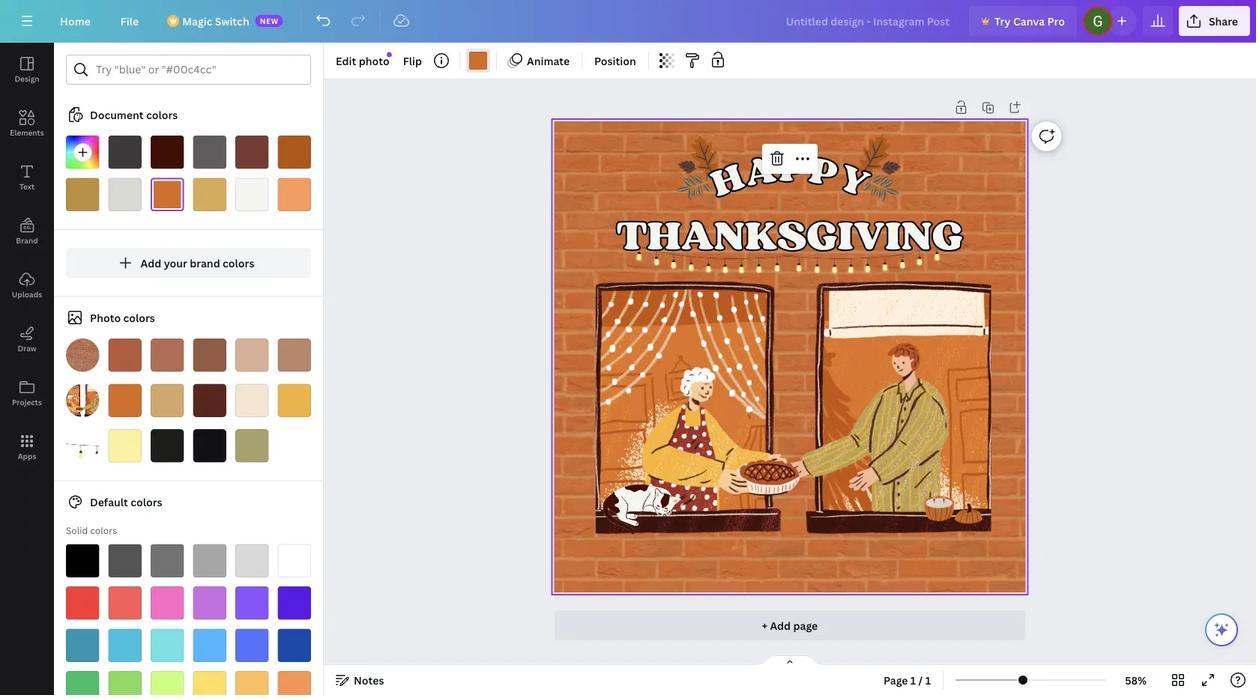 Task type: describe. For each thing, give the bounding box(es) containing it.
colors for document colors
[[146, 108, 178, 122]]

solid
[[66, 525, 88, 537]]

document colors
[[90, 108, 178, 122]]

draw button
[[0, 313, 54, 367]]

2 1 from the left
[[926, 674, 931, 688]]

photo
[[90, 311, 121, 325]]

notes button
[[330, 669, 390, 693]]

add inside the add your brand colors button
[[141, 256, 161, 270]]

#b86a4f image
[[151, 339, 184, 372]]

white #ffffff image
[[278, 545, 311, 578]]

violet #5e17eb image
[[278, 587, 311, 620]]

#ba573b image
[[108, 339, 142, 372]]

#dbb094 image
[[235, 339, 269, 372]]

projects button
[[0, 367, 54, 421]]

edit photo button
[[330, 49, 396, 73]]

draw
[[18, 343, 36, 353]]

#450901 image
[[151, 136, 184, 169]]

photo
[[359, 54, 390, 68]]

edit
[[336, 54, 356, 68]]

#fbf199 image
[[108, 430, 142, 463]]

green #00bf63 image
[[66, 672, 99, 696]]

#bb8569 image
[[278, 339, 311, 372]]

#d9d9d3 image
[[108, 178, 142, 211]]

brand button
[[0, 205, 54, 259]]

flip
[[403, 54, 422, 68]]

#450901 image
[[151, 136, 184, 169]]

coral red #ff5757 image
[[108, 587, 142, 620]]

#dca950 image
[[193, 178, 226, 211]]

animate
[[527, 54, 570, 68]]

projects
[[12, 397, 42, 407]]

page
[[793, 619, 818, 633]]

dark turquoise #0097b2 image
[[66, 629, 99, 663]]

Design title text field
[[774, 6, 963, 36]]

#615c5d image
[[193, 136, 226, 169]]

58% button
[[1112, 669, 1160, 693]]

#ba573b image
[[108, 339, 142, 372]]

1 1 from the left
[[911, 674, 916, 688]]

#b95300 image
[[278, 136, 311, 169]]

new
[[260, 16, 279, 26]]

purple #8c52ff image
[[235, 587, 269, 620]]

cobalt blue #004aad image
[[278, 629, 311, 663]]

photo colors
[[90, 311, 155, 325]]

#615c5d image
[[193, 136, 226, 169]]

light gray #d9d9d9 image
[[235, 545, 269, 578]]

add your brand colors button
[[66, 248, 311, 278]]

elements button
[[0, 97, 54, 151]]

grass green #7ed957 image
[[108, 672, 142, 696]]

switch
[[215, 14, 249, 28]]

canva
[[1013, 14, 1045, 28]]

#111114 image
[[193, 430, 226, 463]]

#ff9956 image
[[278, 178, 311, 211]]

grass green #7ed957 image
[[108, 672, 142, 696]]

share
[[1209, 14, 1238, 28]]

pro
[[1048, 14, 1065, 28]]

#111114 image
[[193, 430, 226, 463]]

animate button
[[503, 49, 576, 73]]

edit photo
[[336, 54, 390, 68]]

#ff9956 image
[[278, 178, 311, 211]]

apps
[[18, 451, 36, 461]]

add inside + add page button
[[770, 619, 791, 633]]

page
[[884, 674, 908, 688]]

light gray #d9d9d9 image
[[235, 545, 269, 578]]

new image
[[387, 52, 392, 57]]

uploads button
[[0, 259, 54, 313]]

brand
[[190, 256, 220, 270]]

+ add page
[[762, 619, 818, 633]]

position
[[595, 54, 636, 68]]

#b95300 image
[[278, 136, 311, 169]]

brand
[[16, 235, 38, 246]]

add your brand colors
[[141, 256, 254, 270]]

document
[[90, 108, 144, 122]]



Task type: vqa. For each thing, say whether or not it's contained in the screenshot.
'THANKSGIVING'
yes



Task type: locate. For each thing, give the bounding box(es) containing it.
a
[[742, 146, 779, 195]]

text
[[19, 181, 35, 192]]

apps button
[[0, 421, 54, 475]]

#a8a169 image
[[235, 430, 269, 463], [235, 430, 269, 463]]

magic switch
[[182, 14, 249, 28]]

colors inside button
[[223, 256, 254, 270]]

page 1 / 1
[[884, 674, 931, 688]]

home
[[60, 14, 91, 28]]

gray #737373 image
[[151, 545, 184, 578]]

file
[[121, 14, 139, 28]]

#5f221b image
[[193, 384, 226, 418]]

#f3b12f image
[[278, 384, 311, 418]]

purple #8c52ff image
[[235, 587, 269, 620]]

#7a3930 image
[[235, 136, 269, 169], [235, 136, 269, 169]]

peach #ffbd59 image
[[235, 672, 269, 696], [235, 672, 269, 696]]

colors for solid colors
[[90, 525, 117, 537]]

colors for photo colors
[[123, 311, 155, 325]]

colors right solid
[[90, 525, 117, 537]]

#f7e4d2 image
[[235, 384, 269, 418], [235, 384, 269, 418]]

#3e393a image
[[108, 136, 142, 169]]

green #00bf63 image
[[66, 672, 99, 696]]

#dca950 image
[[193, 178, 226, 211]]

black #000000 image
[[66, 545, 99, 578], [66, 545, 99, 578]]

#3e393a image
[[108, 136, 142, 169]]

design
[[15, 73, 39, 84]]

orange #ff914d image
[[278, 672, 311, 696], [278, 672, 311, 696]]

0 horizontal spatial add
[[141, 256, 161, 270]]

#d5a666 image
[[151, 384, 184, 418], [151, 384, 184, 418]]

#db6a17 image
[[151, 178, 184, 211], [151, 178, 184, 211], [108, 384, 142, 418]]

canva assistant image
[[1213, 621, 1231, 639]]

side panel tab list
[[0, 43, 54, 475]]

cobalt blue #004aad image
[[278, 629, 311, 663]]

colors for default colors
[[131, 496, 162, 510]]

file button
[[109, 6, 151, 36]]

dark gray #545454 image
[[108, 545, 142, 578], [108, 545, 142, 578]]

gray #a6a6a6 image
[[193, 545, 226, 578]]

0 horizontal spatial 1
[[911, 674, 916, 688]]

flip button
[[397, 49, 428, 73]]

Try "blue" or "#00c4cc" search field
[[96, 55, 301, 84]]

#5f221b image
[[193, 384, 226, 418]]

h
[[705, 153, 750, 206]]

yellow #ffde59 image
[[193, 672, 226, 696], [193, 672, 226, 696]]

solid colors
[[66, 525, 117, 537]]

#d9d9d3 image
[[108, 178, 142, 211]]

colors right the default
[[131, 496, 162, 510]]

colors right brand
[[223, 256, 254, 270]]

uploads
[[12, 289, 42, 299]]

your
[[164, 256, 187, 270]]

magenta #cb6ce6 image
[[193, 587, 226, 620]]

gray #737373 image
[[151, 545, 184, 578]]

notes
[[354, 674, 384, 688]]

p left y
[[779, 145, 807, 191]]

1 right /
[[926, 674, 931, 688]]

add
[[141, 256, 161, 270], [770, 619, 791, 633]]

colors right "photo"
[[123, 311, 155, 325]]

0 vertical spatial add
[[141, 256, 161, 270]]

p right a
[[806, 146, 842, 196]]

1
[[911, 674, 916, 688], [926, 674, 931, 688]]

bright red #ff3131 image
[[66, 587, 99, 620], [66, 587, 99, 620]]

coral red #ff5757 image
[[108, 587, 142, 620]]

#1d1d1a image
[[151, 430, 184, 463], [151, 430, 184, 463]]

#b86a4f image
[[151, 339, 184, 372]]

58%
[[1125, 674, 1147, 688]]

share button
[[1179, 6, 1250, 36]]

#fbf199 image
[[108, 430, 142, 463]]

try
[[995, 14, 1011, 28]]

position button
[[589, 49, 642, 73]]

lime #c1ff72 image
[[151, 672, 184, 696], [151, 672, 184, 696]]

light blue #38b6ff image
[[193, 629, 226, 663], [193, 629, 226, 663]]

a p p
[[742, 145, 842, 196]]

y
[[833, 154, 876, 206]]

pink #ff66c4 image
[[151, 587, 184, 620], [151, 587, 184, 620]]

add a new color image
[[66, 136, 99, 169], [66, 136, 99, 169]]

1 horizontal spatial 1
[[926, 674, 931, 688]]

dark turquoise #0097b2 image
[[66, 629, 99, 663]]

thanksgiving
[[617, 211, 963, 261], [617, 211, 963, 261]]

magic
[[182, 14, 213, 28]]

default
[[90, 496, 128, 510]]

main menu bar
[[0, 0, 1256, 43]]

gray #a6a6a6 image
[[193, 545, 226, 578]]

home link
[[48, 6, 103, 36]]

#dbb094 image
[[235, 339, 269, 372]]

try canva pro
[[995, 14, 1065, 28]]

text button
[[0, 151, 54, 205]]

violet #5e17eb image
[[278, 587, 311, 620]]

turquoise blue #5ce1e6 image
[[151, 629, 184, 663], [151, 629, 184, 663]]

design button
[[0, 43, 54, 97]]

add left your
[[141, 256, 161, 270]]

try canva pro button
[[969, 6, 1077, 36]]

#985941 image
[[193, 339, 226, 372], [193, 339, 226, 372]]

+
[[762, 619, 768, 633]]

+ add page button
[[554, 611, 1026, 641]]

aqua blue #0cc0df image
[[108, 629, 142, 663], [108, 629, 142, 663]]

1 vertical spatial add
[[770, 619, 791, 633]]

elements
[[10, 127, 44, 138]]

magenta #cb6ce6 image
[[193, 587, 226, 620]]

1 horizontal spatial add
[[770, 619, 791, 633]]

#bf8f36 image
[[66, 178, 99, 211], [66, 178, 99, 211]]

default colors
[[90, 496, 162, 510]]

#f5f5ef image
[[235, 178, 269, 211], [235, 178, 269, 211]]

colors
[[146, 108, 178, 122], [223, 256, 254, 270], [123, 311, 155, 325], [131, 496, 162, 510], [90, 525, 117, 537]]

#db6a17 image
[[469, 52, 487, 70], [469, 52, 487, 70], [108, 384, 142, 418]]

show pages image
[[754, 655, 826, 667]]

white #ffffff image
[[278, 545, 311, 578]]

#bb8569 image
[[278, 339, 311, 372]]

p
[[779, 145, 807, 191], [806, 146, 842, 196]]

#f3b12f image
[[278, 384, 311, 418]]

/
[[919, 674, 923, 688]]

colors up #450901 icon at the left top
[[146, 108, 178, 122]]

add right +
[[770, 619, 791, 633]]

royal blue #5271ff image
[[235, 629, 269, 663], [235, 629, 269, 663]]

1 left /
[[911, 674, 916, 688]]



